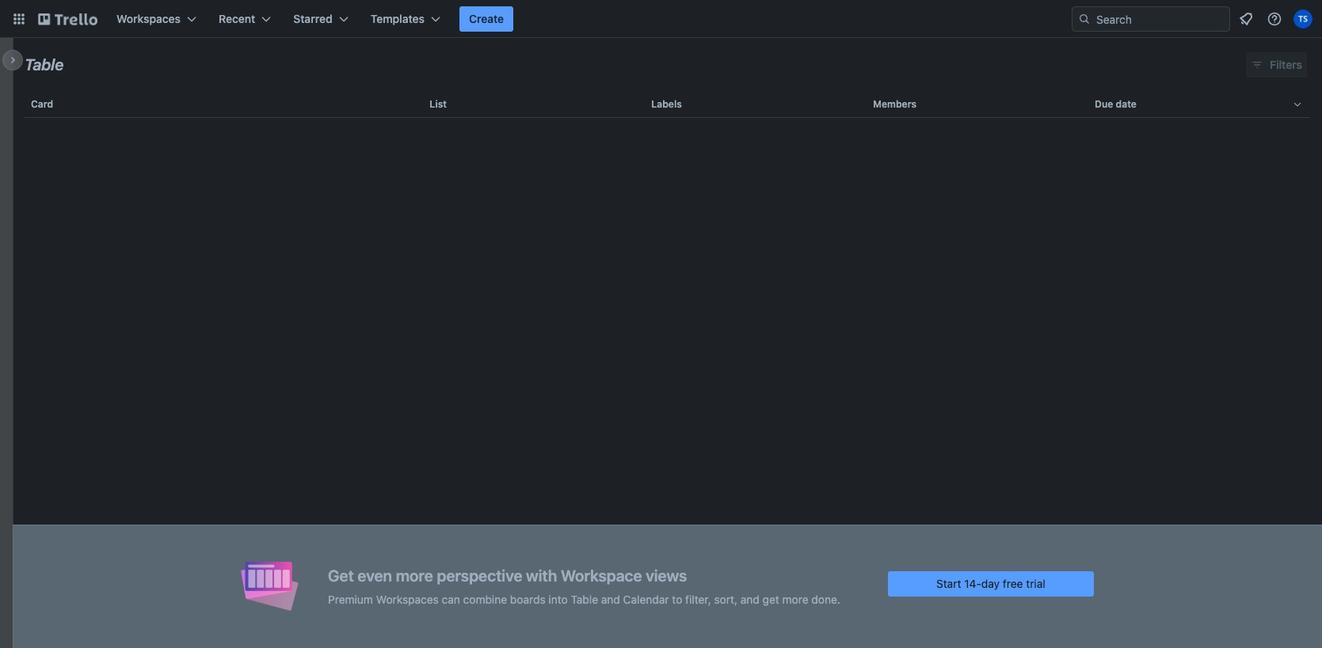Task type: describe. For each thing, give the bounding box(es) containing it.
even
[[358, 567, 392, 585]]

tara schultz (taraschultz7) image
[[1294, 10, 1313, 29]]

members button
[[867, 86, 1088, 124]]

templates
[[370, 12, 425, 25]]

14-
[[964, 577, 981, 591]]

views
[[646, 567, 687, 585]]

get
[[763, 593, 779, 606]]

create
[[469, 12, 504, 25]]

0 vertical spatial more
[[396, 567, 433, 585]]

1 vertical spatial more
[[782, 593, 808, 606]]

filter,
[[685, 593, 711, 606]]

recent
[[219, 12, 255, 25]]

search image
[[1078, 13, 1091, 25]]

1 and from the left
[[601, 593, 620, 606]]

templates button
[[361, 6, 450, 32]]

Table text field
[[25, 50, 64, 80]]

primary element
[[0, 0, 1322, 38]]

filters button
[[1246, 52, 1307, 78]]

can
[[442, 593, 460, 606]]

create button
[[459, 6, 513, 32]]

get even more perspective with workspace views premium workspaces can combine boards into table and calendar to filter, sort, and get more done.
[[328, 567, 840, 606]]

done.
[[811, 593, 840, 606]]

row containing card
[[25, 86, 1310, 124]]

day
[[981, 577, 1000, 591]]

calendar
[[623, 593, 669, 606]]

start 14-day free trial link
[[888, 572, 1094, 597]]

starred
[[293, 12, 332, 25]]

with
[[526, 567, 557, 585]]

filters
[[1270, 58, 1302, 71]]

perspective
[[437, 567, 522, 585]]

starred button
[[284, 6, 358, 32]]



Task type: locate. For each thing, give the bounding box(es) containing it.
start
[[936, 577, 961, 591]]

0 vertical spatial workspaces
[[116, 12, 181, 25]]

0 horizontal spatial more
[[396, 567, 433, 585]]

recent button
[[209, 6, 281, 32]]

and
[[601, 593, 620, 606], [741, 593, 760, 606]]

due date
[[1095, 98, 1137, 110]]

1 horizontal spatial table
[[571, 593, 598, 606]]

back to home image
[[38, 6, 97, 32]]

1 horizontal spatial and
[[741, 593, 760, 606]]

1 vertical spatial workspaces
[[376, 593, 439, 606]]

start 14-day free trial
[[936, 577, 1045, 591]]

sort,
[[714, 593, 738, 606]]

list
[[430, 98, 447, 110]]

free
[[1003, 577, 1023, 591]]

open information menu image
[[1267, 11, 1283, 27]]

table
[[13, 86, 1322, 649]]

table containing card
[[13, 86, 1322, 649]]

Search field
[[1091, 7, 1229, 31]]

more right get
[[782, 593, 808, 606]]

workspaces inside workspaces popup button
[[116, 12, 181, 25]]

2 and from the left
[[741, 593, 760, 606]]

combine
[[463, 593, 507, 606]]

0 horizontal spatial table
[[25, 55, 64, 74]]

and left get
[[741, 593, 760, 606]]

workspaces inside get even more perspective with workspace views premium workspaces can combine boards into table and calendar to filter, sort, and get more done.
[[376, 593, 439, 606]]

table inside get even more perspective with workspace views premium workspaces can combine boards into table and calendar to filter, sort, and get more done.
[[571, 593, 598, 606]]

get
[[328, 567, 354, 585]]

table up card
[[25, 55, 64, 74]]

table right into in the bottom of the page
[[571, 593, 598, 606]]

list button
[[423, 86, 645, 124]]

more
[[396, 567, 433, 585], [782, 593, 808, 606]]

members
[[873, 98, 917, 110]]

due
[[1095, 98, 1113, 110]]

premium
[[328, 593, 373, 606]]

card button
[[25, 86, 423, 124]]

more right even
[[396, 567, 433, 585]]

and down the workspace
[[601, 593, 620, 606]]

labels button
[[645, 86, 867, 124]]

due date button
[[1088, 86, 1310, 124]]

row
[[25, 86, 1310, 124]]

1 vertical spatial table
[[571, 593, 598, 606]]

date
[[1116, 98, 1137, 110]]

0 notifications image
[[1237, 10, 1256, 29]]

to
[[672, 593, 682, 606]]

0 horizontal spatial workspaces
[[116, 12, 181, 25]]

labels
[[651, 98, 682, 110]]

table
[[25, 55, 64, 74], [571, 593, 598, 606]]

0 horizontal spatial and
[[601, 593, 620, 606]]

workspace
[[561, 567, 642, 585]]

workspaces
[[116, 12, 181, 25], [376, 593, 439, 606]]

card
[[31, 98, 53, 110]]

workspaces button
[[107, 6, 206, 32]]

0 vertical spatial table
[[25, 55, 64, 74]]

1 horizontal spatial workspaces
[[376, 593, 439, 606]]

1 horizontal spatial more
[[782, 593, 808, 606]]

boards
[[510, 593, 546, 606]]

trial
[[1026, 577, 1045, 591]]

into
[[549, 593, 568, 606]]



Task type: vqa. For each thing, say whether or not it's contained in the screenshot.
bottommost more
yes



